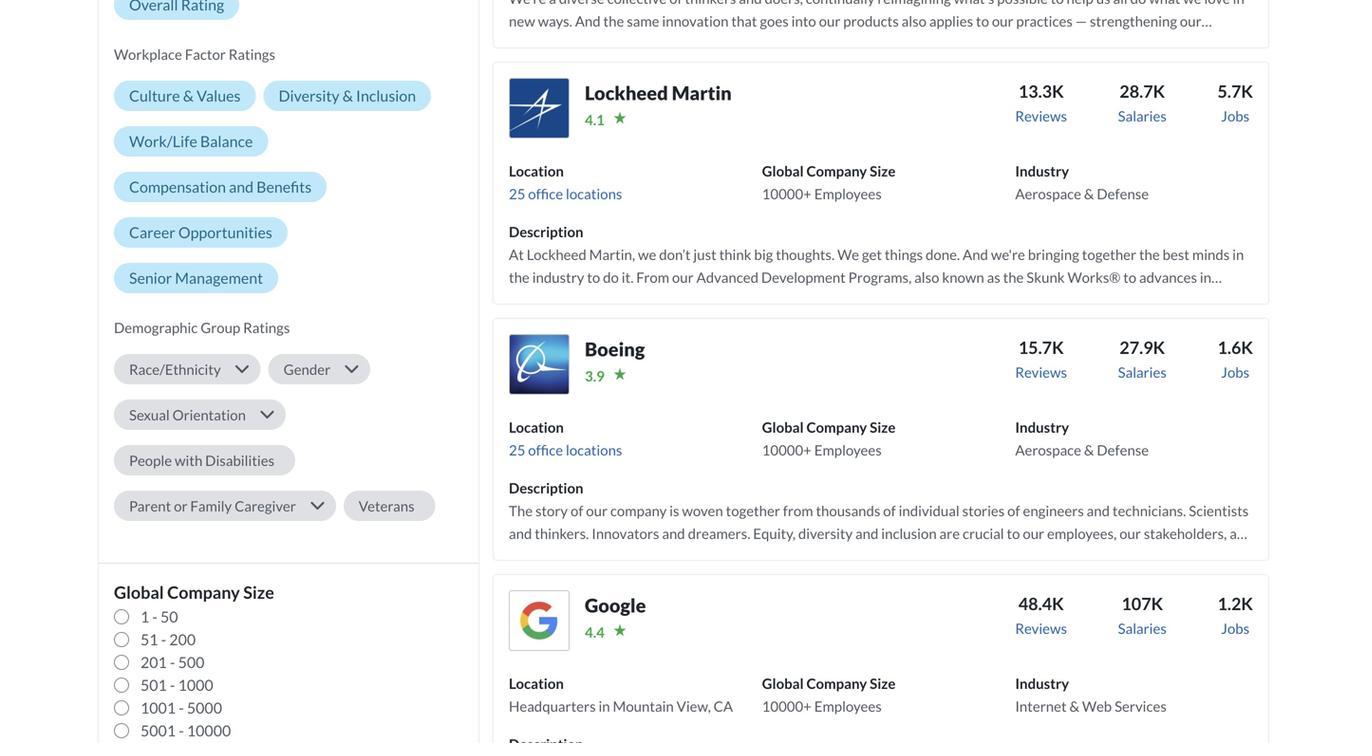 Task type: vqa. For each thing, say whether or not it's contained in the screenshot.
the Sexual Orientation
yes



Task type: locate. For each thing, give the bounding box(es) containing it.
company for google
[[807, 675, 867, 692]]

location 25 office locations down 3.9
[[509, 419, 622, 459]]

energy,
[[578, 291, 623, 309]]

we're up as
[[991, 246, 1026, 263]]

description inside description at lockheed martin, we don't just think big thoughts. we get things done.    and we're bringing together the best minds in the industry to do it.    from our advanced development programs, also known as the skunk works® to advances in renewable energy, we're always adapting, always innovating, and always figuring out ways to meet the needs of the real challenges our customers face.     if you're ready to solve problems that don't have quick answers,  check us out.
[[509, 223, 584, 240]]

we
[[838, 246, 859, 263]]

global company size
[[114, 582, 274, 603]]

location up "headquarters"
[[509, 675, 564, 692]]

industry aerospace & defense for boeing
[[1016, 419, 1149, 459]]

0 horizontal spatial in
[[599, 698, 610, 715]]

diversity
[[279, 86, 340, 105]]

reviews down 15.7k
[[1016, 364, 1068, 381]]

5.7k jobs
[[1218, 81, 1254, 124]]

meet
[[1080, 291, 1112, 309]]

as
[[987, 269, 1001, 286]]

- right 1001
[[179, 699, 184, 717]]

0 vertical spatial aerospace
[[1016, 185, 1082, 202]]

0 vertical spatial 25
[[509, 185, 526, 202]]

ways
[[1030, 291, 1062, 309]]

location for google
[[509, 675, 564, 692]]

location
[[509, 162, 564, 179], [509, 419, 564, 436], [509, 675, 564, 692]]

1 location from the top
[[509, 162, 564, 179]]

think
[[719, 246, 752, 263]]

in
[[1233, 246, 1244, 263], [1200, 269, 1212, 286], [599, 698, 610, 715]]

balance
[[200, 132, 253, 150]]

27.9k salaries
[[1118, 337, 1167, 381]]

0 vertical spatial 25 office locations link
[[509, 185, 622, 202]]

1 vertical spatial 10000+
[[762, 442, 812, 459]]

1 vertical spatial reviews
[[1016, 364, 1068, 381]]

1 vertical spatial our
[[577, 314, 599, 331]]

1 vertical spatial in
[[1200, 269, 1212, 286]]

28.7k salaries
[[1118, 81, 1167, 124]]

- right "501"
[[170, 676, 175, 695]]

0 vertical spatial locations
[[566, 185, 622, 202]]

2 reviews from the top
[[1016, 364, 1068, 381]]

always up face.
[[663, 291, 705, 309]]

1.6k jobs
[[1218, 337, 1254, 381]]

defense
[[1097, 185, 1149, 202], [1097, 442, 1149, 459]]

2 vertical spatial in
[[599, 698, 610, 715]]

boeing
[[585, 338, 645, 361]]

parent or family caregiver
[[129, 498, 296, 515]]

always down development
[[768, 291, 810, 309]]

industry aerospace & defense up together
[[1016, 162, 1149, 202]]

career
[[129, 223, 175, 242]]

1 vertical spatial aerospace
[[1016, 442, 1082, 459]]

1 industry from the top
[[1016, 162, 1070, 179]]

1 vertical spatial location
[[509, 419, 564, 436]]

1 vertical spatial we're
[[626, 291, 660, 309]]

2 25 office locations link from the top
[[509, 442, 622, 459]]

jobs inside 1.2k jobs
[[1222, 620, 1250, 637]]

- right 51 at the left bottom of the page
[[161, 631, 166, 649]]

senior management
[[129, 269, 263, 287]]

defense for boeing
[[1097, 442, 1149, 459]]

location inside location headquarters in mountain view, ca
[[509, 675, 564, 692]]

2 location from the top
[[509, 419, 564, 436]]

2 global company size 10000+ employees from the top
[[762, 419, 896, 459]]

diversity & inclusion button
[[264, 81, 431, 111]]

51
[[141, 631, 158, 649]]

aerospace down 15.7k reviews
[[1016, 442, 1082, 459]]

0 vertical spatial location
[[509, 162, 564, 179]]

3 10000+ from the top
[[762, 698, 812, 715]]

size for boeing
[[870, 419, 896, 436]]

0 vertical spatial defense
[[1097, 185, 1149, 202]]

25 office locations link up martin,
[[509, 185, 622, 202]]

2 10000+ from the top
[[762, 442, 812, 459]]

parent
[[129, 498, 171, 515]]

location for lockheed martin
[[509, 162, 564, 179]]

1 reviews from the top
[[1016, 107, 1068, 124]]

25 office locations link
[[509, 185, 622, 202], [509, 442, 622, 459]]

0 vertical spatial ratings
[[229, 45, 275, 63]]

0 vertical spatial location 25 office locations
[[509, 162, 622, 202]]

1 vertical spatial 25 office locations link
[[509, 442, 622, 459]]

industry down 15.7k reviews
[[1016, 419, 1070, 436]]

locations down 3.9
[[566, 442, 622, 459]]

employees for google
[[815, 698, 882, 715]]

1 10000+ from the top
[[762, 185, 812, 202]]

1 location 25 office locations from the top
[[509, 162, 622, 202]]

2 vertical spatial jobs
[[1222, 620, 1250, 637]]

& for google
[[1070, 698, 1080, 715]]

needs
[[1138, 291, 1175, 309]]

0 vertical spatial jobs
[[1222, 107, 1250, 124]]

2 industry from the top
[[1016, 419, 1070, 436]]

aerospace
[[1016, 185, 1082, 202], [1016, 442, 1082, 459]]

sexual orientation
[[129, 406, 246, 423]]

it.
[[622, 269, 634, 286]]

& inside button
[[183, 86, 194, 105]]

1 description from the top
[[509, 223, 584, 240]]

5.7k
[[1218, 81, 1254, 102]]

2 jobs from the top
[[1222, 364, 1250, 381]]

employees for boeing
[[815, 442, 882, 459]]

1 salaries from the top
[[1118, 107, 1167, 124]]

global company size 10000+ employees for boeing
[[762, 419, 896, 459]]

our down don't
[[672, 269, 694, 286]]

industry for google
[[1016, 675, 1070, 692]]

google
[[585, 594, 646, 617]]

1 vertical spatial industry aerospace & defense
[[1016, 419, 1149, 459]]

3 jobs from the top
[[1222, 620, 1250, 637]]

0 horizontal spatial always
[[663, 291, 705, 309]]

real
[[1217, 291, 1241, 309]]

0 vertical spatial description
[[509, 223, 584, 240]]

0 vertical spatial our
[[672, 269, 694, 286]]

office for boeing
[[528, 442, 563, 459]]

201 - 500
[[141, 653, 205, 672]]

and left benefits
[[229, 178, 254, 196]]

48.4k
[[1019, 593, 1064, 614]]

location down lockheed martin image
[[509, 162, 564, 179]]

1 vertical spatial jobs
[[1222, 364, 1250, 381]]

at
[[509, 246, 524, 263]]

reviews for lockheed martin
[[1016, 107, 1068, 124]]

2 vertical spatial location
[[509, 675, 564, 692]]

defense up together
[[1097, 185, 1149, 202]]

0 vertical spatial reviews
[[1016, 107, 1068, 124]]

in inside location headquarters in mountain view, ca
[[599, 698, 610, 715]]

veterans
[[359, 498, 415, 515]]

3 global company size 10000+ employees from the top
[[762, 675, 896, 715]]

orientation
[[172, 406, 246, 423]]

ratings for workplace factor ratings
[[229, 45, 275, 63]]

3 employees from the top
[[815, 698, 882, 715]]

- right 201
[[170, 653, 175, 672]]

1 vertical spatial office
[[528, 442, 563, 459]]

to down together
[[1124, 269, 1137, 286]]

1 horizontal spatial always
[[768, 291, 810, 309]]

services
[[1115, 698, 1167, 715]]

2 defense from the top
[[1097, 442, 1149, 459]]

opportunities
[[178, 223, 272, 242]]

internet
[[1016, 698, 1067, 715]]

the down at
[[509, 269, 530, 286]]

global for google
[[762, 675, 804, 692]]

demographic
[[114, 319, 198, 336]]

1 25 from the top
[[509, 185, 526, 202]]

locations for boeing
[[566, 442, 622, 459]]

1 horizontal spatial our
[[672, 269, 694, 286]]

2 vertical spatial salaries
[[1118, 620, 1167, 637]]

0 vertical spatial employees
[[815, 185, 882, 202]]

1 vertical spatial lockheed
[[527, 246, 587, 263]]

and
[[229, 178, 254, 196], [884, 291, 908, 309]]

don't
[[935, 314, 966, 331]]

lockheed up 4.1
[[585, 82, 668, 104]]

always down also
[[910, 291, 953, 309]]

jobs down 1.6k
[[1222, 364, 1250, 381]]

2 vertical spatial reviews
[[1016, 620, 1068, 637]]

we're
[[991, 246, 1026, 263], [626, 291, 660, 309]]

size
[[870, 162, 896, 179], [870, 419, 896, 436], [243, 582, 274, 603], [870, 675, 896, 692]]

1 industry aerospace & defense from the top
[[1016, 162, 1149, 202]]

- down 1001 - 5000
[[179, 722, 184, 740]]

1 25 office locations link from the top
[[509, 185, 622, 202]]

salaries down 27.9k
[[1118, 364, 1167, 381]]

locations
[[566, 185, 622, 202], [566, 442, 622, 459]]

25 office locations link down 3.9
[[509, 442, 622, 459]]

reviews down 13.3k
[[1016, 107, 1068, 124]]

workplace factor ratings
[[114, 45, 275, 63]]

1
[[141, 608, 149, 626]]

1 employees from the top
[[815, 185, 882, 202]]

do
[[603, 269, 619, 286]]

salaries down 28.7k
[[1118, 107, 1167, 124]]

industry inside industry internet & web services
[[1016, 675, 1070, 692]]

office up industry
[[528, 185, 563, 202]]

in left mountain
[[599, 698, 610, 715]]

2 industry aerospace & defense from the top
[[1016, 419, 1149, 459]]

0 vertical spatial industry
[[1016, 162, 1070, 179]]

0 vertical spatial salaries
[[1118, 107, 1167, 124]]

2 locations from the top
[[566, 442, 622, 459]]

1 aerospace from the top
[[1016, 185, 1082, 202]]

jobs inside 1.6k jobs
[[1222, 364, 1250, 381]]

1 vertical spatial defense
[[1097, 442, 1149, 459]]

0 vertical spatial industry aerospace & defense
[[1016, 162, 1149, 202]]

2 horizontal spatial always
[[910, 291, 953, 309]]

0 vertical spatial and
[[229, 178, 254, 196]]

25 down boeing image
[[509, 442, 526, 459]]

jobs for lockheed martin
[[1222, 107, 1250, 124]]

2 office from the top
[[528, 442, 563, 459]]

- right 1
[[152, 608, 158, 626]]

global for lockheed martin
[[762, 162, 804, 179]]

2 salaries from the top
[[1118, 364, 1167, 381]]

2 location 25 office locations from the top
[[509, 419, 622, 459]]

& inside industry internet & web services
[[1070, 698, 1080, 715]]

office down boeing image
[[528, 442, 563, 459]]

work/life balance button
[[114, 126, 268, 157]]

1 vertical spatial and
[[884, 291, 908, 309]]

2 aerospace from the top
[[1016, 442, 1082, 459]]

25 office locations link for boeing
[[509, 442, 622, 459]]

ratings
[[229, 45, 275, 63], [243, 319, 290, 336]]

3 salaries from the top
[[1118, 620, 1167, 637]]

development
[[762, 269, 846, 286]]

0 horizontal spatial and
[[229, 178, 254, 196]]

0 vertical spatial 10000+
[[762, 185, 812, 202]]

ratings right "factor"
[[229, 45, 275, 63]]

3 industry from the top
[[1016, 675, 1070, 692]]

industry down the 13.3k reviews
[[1016, 162, 1070, 179]]

3 reviews from the top
[[1016, 620, 1068, 637]]

& for boeing
[[1084, 442, 1095, 459]]

in down minds
[[1200, 269, 1212, 286]]

0 vertical spatial office
[[528, 185, 563, 202]]

works®
[[1068, 269, 1121, 286]]

3 location from the top
[[509, 675, 564, 692]]

1.2k jobs
[[1218, 593, 1254, 637]]

1 vertical spatial employees
[[815, 442, 882, 459]]

2 vertical spatial industry
[[1016, 675, 1070, 692]]

lockheed inside description at lockheed martin, we don't just think big thoughts. we get things done.    and we're bringing together the best minds in the industry to do it.    from our advanced development programs, also known as the skunk works® to advances in renewable energy, we're always adapting, always innovating, and always figuring out ways to meet the needs of the real challenges our customers face.     if you're ready to solve problems that don't have quick answers,  check us out.
[[527, 246, 587, 263]]

location down boeing image
[[509, 419, 564, 436]]

0 vertical spatial lockheed
[[585, 82, 668, 104]]

ratings right group
[[243, 319, 290, 336]]

1.2k
[[1218, 593, 1254, 614]]

1 vertical spatial locations
[[566, 442, 622, 459]]

28.7k
[[1120, 81, 1166, 102]]

lockheed up industry
[[527, 246, 587, 263]]

jobs down 5.7k
[[1222, 107, 1250, 124]]

2 vertical spatial 10000+
[[762, 698, 812, 715]]

senior
[[129, 269, 172, 287]]

0 horizontal spatial we're
[[626, 291, 660, 309]]

1 office from the top
[[528, 185, 563, 202]]

industry up internet
[[1016, 675, 1070, 692]]

1 locations from the top
[[566, 185, 622, 202]]

- for 201
[[170, 653, 175, 672]]

2 horizontal spatial in
[[1233, 246, 1244, 263]]

0 vertical spatial global company size 10000+ employees
[[762, 162, 896, 202]]

1 vertical spatial ratings
[[243, 319, 290, 336]]

1 vertical spatial industry
[[1016, 419, 1070, 436]]

to up answers,
[[1064, 291, 1078, 309]]

we're up customers
[[626, 291, 660, 309]]

1 vertical spatial global company size 10000+ employees
[[762, 419, 896, 459]]

defense for lockheed martin
[[1097, 185, 1149, 202]]

compensation and benefits
[[129, 178, 312, 196]]

location 25 office locations down 4.1
[[509, 162, 622, 202]]

1 jobs from the top
[[1222, 107, 1250, 124]]

1 horizontal spatial we're
[[991, 246, 1026, 263]]

salaries down the 107k
[[1118, 620, 1167, 637]]

reviews down 48.4k
[[1016, 620, 1068, 637]]

the right of
[[1194, 291, 1214, 309]]

reviews for google
[[1016, 620, 1068, 637]]

5000
[[187, 699, 222, 717]]

25 for lockheed martin
[[509, 185, 526, 202]]

description for description
[[509, 480, 584, 497]]

13.3k
[[1019, 81, 1064, 102]]

501 - 1000
[[141, 676, 213, 695]]

global for boeing
[[762, 419, 804, 436]]

1 vertical spatial location 25 office locations
[[509, 419, 622, 459]]

2 vertical spatial global company size 10000+ employees
[[762, 675, 896, 715]]

2 25 from the top
[[509, 442, 526, 459]]

1 vertical spatial salaries
[[1118, 364, 1167, 381]]

2 description from the top
[[509, 480, 584, 497]]

10000+ for boeing
[[762, 442, 812, 459]]

industry aerospace & defense
[[1016, 162, 1149, 202], [1016, 419, 1149, 459]]

- for 51
[[161, 631, 166, 649]]

defense down 27.9k salaries
[[1097, 442, 1149, 459]]

culture & values
[[129, 86, 241, 105]]

adapting,
[[708, 291, 765, 309]]

1 horizontal spatial and
[[884, 291, 908, 309]]

the skunk
[[1003, 269, 1065, 286]]

in right minds
[[1233, 246, 1244, 263]]

and
[[963, 246, 989, 263]]

& for lockheed martin
[[1084, 185, 1095, 202]]

reviews for boeing
[[1016, 364, 1068, 381]]

501
[[141, 676, 167, 695]]

jobs inside 5.7k jobs
[[1222, 107, 1250, 124]]

1 vertical spatial 25
[[509, 442, 526, 459]]

google image
[[509, 591, 570, 651]]

1 defense from the top
[[1097, 185, 1149, 202]]

1 vertical spatial description
[[509, 480, 584, 497]]

1 global company size 10000+ employees from the top
[[762, 162, 896, 202]]

0 vertical spatial in
[[1233, 246, 1244, 263]]

aerospace for lockheed martin
[[1016, 185, 1082, 202]]

description for description at lockheed martin, we don't just think big thoughts. we get things done.    and we're bringing together the best minds in the industry to do it.    from our advanced development programs, also known as the skunk works® to advances in renewable energy, we're always adapting, always innovating, and always figuring out ways to meet the needs of the real challenges our customers face.     if you're ready to solve problems that don't have quick answers,  check us out.
[[509, 223, 584, 240]]

2 vertical spatial employees
[[815, 698, 882, 715]]

employees
[[815, 185, 882, 202], [815, 442, 882, 459], [815, 698, 882, 715]]

jobs down 1.2k
[[1222, 620, 1250, 637]]

people
[[129, 452, 172, 469]]

done.
[[926, 246, 960, 263]]

and down the programs,
[[884, 291, 908, 309]]

description at lockheed martin, we don't just think big thoughts. we get things done.    and we're bringing together the best minds in the industry to do it.    from our advanced development programs, also known as the skunk works® to advances in renewable energy, we're always adapting, always innovating, and always figuring out ways to meet the needs of the real challenges our customers face.     if you're ready to solve problems that don't have quick answers,  check us out.
[[509, 223, 1244, 331]]

aerospace up bringing at the top
[[1016, 185, 1082, 202]]

always
[[663, 291, 705, 309], [768, 291, 810, 309], [910, 291, 953, 309]]

our down energy,
[[577, 314, 599, 331]]

locations up martin,
[[566, 185, 622, 202]]

2 employees from the top
[[815, 442, 882, 459]]

25 up at
[[509, 185, 526, 202]]

industry aerospace & defense down 15.7k reviews
[[1016, 419, 1149, 459]]

compensation and benefits button
[[114, 172, 327, 202]]



Task type: describe. For each thing, give the bounding box(es) containing it.
gender
[[284, 361, 331, 378]]

renewable
[[509, 291, 575, 309]]

or
[[174, 498, 188, 515]]

customers
[[602, 314, 667, 331]]

work/life
[[129, 132, 197, 150]]

figuring
[[955, 291, 1004, 309]]

programs,
[[849, 269, 912, 286]]

disabilities
[[205, 452, 275, 469]]

things
[[885, 246, 923, 263]]

problems
[[845, 314, 903, 331]]

known
[[942, 269, 985, 286]]

- for 501
[[170, 676, 175, 695]]

out
[[1006, 291, 1027, 309]]

industry
[[532, 269, 584, 286]]

industry for boeing
[[1016, 419, 1070, 436]]

group
[[201, 319, 240, 336]]

advanced
[[697, 269, 759, 286]]

and inside button
[[229, 178, 254, 196]]

0 vertical spatial we're
[[991, 246, 1026, 263]]

thoughts.
[[776, 246, 835, 263]]

location 25 office locations for boeing
[[509, 419, 622, 459]]

5001 - 10000
[[141, 722, 231, 740]]

company for lockheed martin
[[807, 162, 867, 179]]

107k
[[1122, 593, 1164, 614]]

answers,
[[1038, 314, 1093, 331]]

values
[[197, 86, 241, 105]]

1.6k
[[1218, 337, 1254, 358]]

salaries for google
[[1118, 620, 1167, 637]]

3.9
[[585, 367, 605, 385]]

salaries for boeing
[[1118, 364, 1167, 381]]

have
[[969, 314, 999, 331]]

3 always from the left
[[910, 291, 953, 309]]

view,
[[677, 698, 711, 715]]

location 25 office locations for lockheed martin
[[509, 162, 622, 202]]

family
[[190, 498, 232, 515]]

1 always from the left
[[663, 291, 705, 309]]

the up check
[[1115, 291, 1136, 309]]

to left solve
[[794, 314, 807, 331]]

1000
[[178, 676, 213, 695]]

global company size 10000+ employees for google
[[762, 675, 896, 715]]

107k salaries
[[1118, 593, 1167, 637]]

office for lockheed martin
[[528, 185, 563, 202]]

locations for lockheed martin
[[566, 185, 622, 202]]

and inside description at lockheed martin, we don't just think big thoughts. we get things done.    and we're bringing together the best minds in the industry to do it.    from our advanced development programs, also known as the skunk works® to advances in renewable energy, we're always adapting, always innovating, and always figuring out ways to meet the needs of the real challenges our customers face.     if you're ready to solve problems that don't have quick answers,  check us out.
[[884, 291, 908, 309]]

10000+ for google
[[762, 698, 812, 715]]

career opportunities button
[[114, 217, 288, 248]]

industry for lockheed martin
[[1016, 162, 1070, 179]]

13.3k reviews
[[1016, 81, 1068, 124]]

25 for boeing
[[509, 442, 526, 459]]

200
[[169, 631, 196, 649]]

work/life balance
[[129, 132, 253, 150]]

if
[[701, 314, 710, 331]]

innovating,
[[813, 291, 882, 309]]

minds
[[1193, 246, 1230, 263]]

management
[[175, 269, 263, 287]]

culture & values button
[[114, 81, 256, 111]]

best
[[1163, 246, 1190, 263]]

15.7k
[[1019, 337, 1064, 358]]

get
[[862, 246, 882, 263]]

2 always from the left
[[768, 291, 810, 309]]

- for 5001
[[179, 722, 184, 740]]

jobs for google
[[1222, 620, 1250, 637]]

solve
[[810, 314, 842, 331]]

- for 1001
[[179, 699, 184, 717]]

that
[[906, 314, 932, 331]]

compensation
[[129, 178, 226, 196]]

don't
[[659, 246, 691, 263]]

global company size 10000+ employees for lockheed martin
[[762, 162, 896, 202]]

ratings for demographic group ratings
[[243, 319, 290, 336]]

we
[[638, 246, 657, 263]]

500
[[178, 653, 205, 672]]

0 horizontal spatial our
[[577, 314, 599, 331]]

of
[[1178, 291, 1191, 309]]

employees for lockheed martin
[[815, 185, 882, 202]]

demographic group ratings
[[114, 319, 290, 336]]

people with disabilities
[[129, 452, 275, 469]]

to left do
[[587, 269, 600, 286]]

& inside button
[[343, 86, 353, 105]]

the left best
[[1140, 246, 1160, 263]]

diversity & inclusion
[[279, 86, 416, 105]]

us
[[1134, 314, 1148, 331]]

25 office locations link for lockheed martin
[[509, 185, 622, 202]]

lockheed martin image
[[509, 78, 570, 139]]

size for lockheed martin
[[870, 162, 896, 179]]

inclusion
[[356, 86, 416, 105]]

industry aerospace & defense for lockheed martin
[[1016, 162, 1149, 202]]

10000
[[187, 722, 231, 740]]

industry internet & web services
[[1016, 675, 1167, 715]]

1 horizontal spatial in
[[1200, 269, 1212, 286]]

factor
[[185, 45, 226, 63]]

check
[[1095, 314, 1131, 331]]

company for boeing
[[807, 419, 867, 436]]

race/ethnicity
[[129, 361, 221, 378]]

just
[[694, 246, 717, 263]]

- for 1
[[152, 608, 158, 626]]

caregiver
[[235, 498, 296, 515]]

headquarters
[[509, 698, 596, 715]]

boeing image
[[509, 334, 570, 395]]

4.4
[[585, 624, 605, 641]]

1001
[[141, 699, 176, 717]]

mountain
[[613, 698, 674, 715]]

size for google
[[870, 675, 896, 692]]

from
[[637, 269, 670, 286]]

jobs for boeing
[[1222, 364, 1250, 381]]

face.
[[669, 314, 699, 331]]

challenges
[[509, 314, 574, 331]]

martin
[[672, 82, 732, 104]]

201
[[141, 653, 167, 672]]

1 - 50
[[141, 608, 178, 626]]

you're
[[713, 314, 753, 331]]

10000+ for lockheed martin
[[762, 185, 812, 202]]

aerospace for boeing
[[1016, 442, 1082, 459]]

martin,
[[589, 246, 635, 263]]

out.
[[1151, 314, 1175, 331]]

location for boeing
[[509, 419, 564, 436]]

salaries for lockheed martin
[[1118, 107, 1167, 124]]

location headquarters in mountain view, ca
[[509, 675, 733, 715]]

together
[[1082, 246, 1137, 263]]



